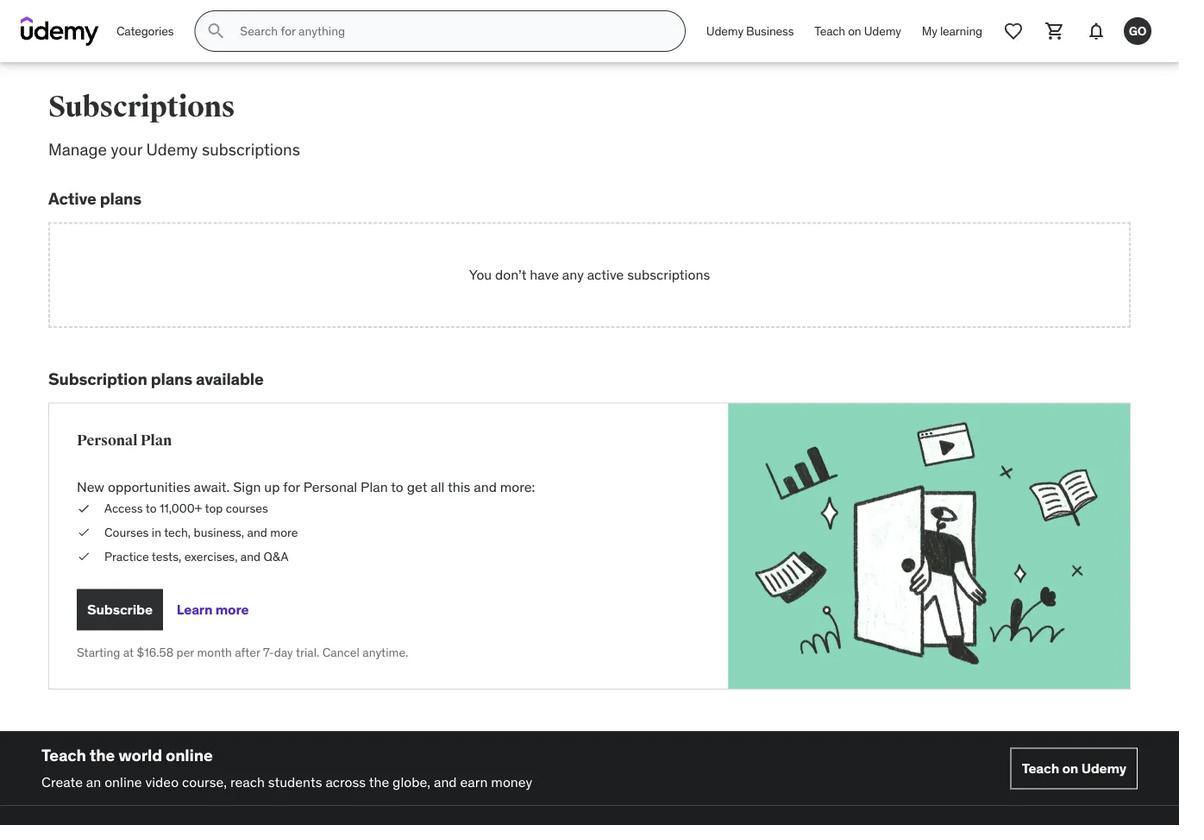 Task type: vqa. For each thing, say whether or not it's contained in the screenshot.
Us to the top
no



Task type: describe. For each thing, give the bounding box(es) containing it.
xsmall image for access
[[77, 500, 91, 517]]

manage
[[48, 139, 107, 160]]

go link
[[1118, 10, 1159, 52]]

1 vertical spatial on
[[1063, 760, 1079, 777]]

active
[[588, 266, 624, 283]]

practice tests, exercises, and q&a
[[104, 548, 289, 564]]

and left "q&a"
[[241, 548, 261, 564]]

wishlist image
[[1004, 21, 1025, 41]]

learn
[[177, 601, 213, 618]]

subscribe button
[[77, 589, 163, 630]]

earn
[[460, 773, 488, 790]]

1 horizontal spatial teach on udemy link
[[1011, 748, 1138, 789]]

access
[[104, 501, 143, 516]]

1 horizontal spatial online
[[166, 745, 213, 766]]

exercises,
[[184, 548, 238, 564]]

courses in tech, business, and more
[[104, 525, 298, 540]]

7-
[[263, 645, 274, 660]]

per
[[177, 645, 194, 660]]

available
[[196, 368, 264, 389]]

udemy business
[[707, 23, 794, 39]]

udemy business link
[[696, 10, 805, 52]]

1 vertical spatial subscriptions
[[628, 266, 711, 283]]

plans for subscription
[[151, 368, 193, 389]]

await.
[[194, 478, 230, 496]]

any
[[563, 266, 584, 283]]

submit search image
[[206, 21, 226, 41]]

q&a
[[264, 548, 289, 564]]

teach the world online create an online video course, reach students across the globe, and earn money
[[41, 745, 533, 790]]

opportunities
[[108, 478, 191, 496]]

tech,
[[164, 525, 191, 540]]

day
[[274, 645, 293, 660]]

plans for active
[[100, 188, 142, 209]]

new
[[77, 478, 105, 496]]

xsmall image for courses
[[77, 524, 91, 541]]

learn more link
[[177, 589, 249, 630]]

course,
[[182, 773, 227, 790]]

have
[[530, 266, 559, 283]]

anytime.
[[363, 645, 409, 660]]

subscriptions
[[48, 89, 235, 125]]

0 vertical spatial more
[[270, 525, 298, 540]]

my learning link
[[912, 10, 993, 52]]

tests,
[[152, 548, 182, 564]]

and right this
[[474, 478, 497, 496]]

subscription plans available
[[48, 368, 264, 389]]

0 horizontal spatial personal
[[77, 431, 138, 449]]

an
[[86, 773, 101, 790]]

for
[[283, 478, 300, 496]]

2 horizontal spatial teach
[[1023, 760, 1060, 777]]

0 horizontal spatial teach on udemy link
[[805, 10, 912, 52]]

personal plan
[[77, 431, 172, 449]]

0 vertical spatial plan
[[140, 431, 172, 449]]

money
[[491, 773, 533, 790]]

my learning
[[923, 23, 983, 39]]

create
[[41, 773, 83, 790]]

and down courses
[[247, 525, 267, 540]]

categories
[[117, 23, 174, 39]]

1 horizontal spatial teach
[[815, 23, 846, 39]]

reach
[[230, 773, 265, 790]]

teach inside teach the world online create an online video course, reach students across the globe, and earn money
[[41, 745, 86, 766]]

sign
[[233, 478, 261, 496]]



Task type: locate. For each thing, give the bounding box(es) containing it.
learning
[[941, 23, 983, 39]]

at
[[123, 645, 134, 660]]

personal up new
[[77, 431, 138, 449]]

courses
[[104, 525, 149, 540]]

udemy
[[707, 23, 744, 39], [865, 23, 902, 39], [146, 139, 198, 160], [1082, 760, 1127, 777]]

1 horizontal spatial teach on udemy
[[1023, 760, 1127, 777]]

learn more
[[177, 601, 249, 618]]

0 horizontal spatial teach
[[41, 745, 86, 766]]

1 vertical spatial plan
[[361, 478, 388, 496]]

the
[[90, 745, 115, 766], [369, 773, 389, 790]]

0 vertical spatial plans
[[100, 188, 142, 209]]

personal right for
[[304, 478, 358, 496]]

0 vertical spatial personal
[[77, 431, 138, 449]]

go
[[1130, 23, 1147, 38]]

1 vertical spatial personal
[[304, 478, 358, 496]]

1 horizontal spatial to
[[391, 478, 404, 496]]

0 horizontal spatial to
[[146, 501, 157, 516]]

more
[[270, 525, 298, 540], [216, 601, 249, 618]]

subscription
[[48, 368, 147, 389]]

plan
[[140, 431, 172, 449], [361, 478, 388, 496]]

and left earn
[[434, 773, 457, 790]]

1 xsmall image from the top
[[77, 500, 91, 517]]

1 vertical spatial teach on udemy link
[[1011, 748, 1138, 789]]

to
[[391, 478, 404, 496], [146, 501, 157, 516]]

trial.
[[296, 645, 320, 660]]

across
[[326, 773, 366, 790]]

xsmall image up xsmall icon
[[77, 524, 91, 541]]

0 vertical spatial subscriptions
[[202, 139, 300, 160]]

0 horizontal spatial the
[[90, 745, 115, 766]]

up
[[264, 478, 280, 496]]

online
[[166, 745, 213, 766], [105, 773, 142, 790]]

plans right active
[[100, 188, 142, 209]]

2 xsmall image from the top
[[77, 524, 91, 541]]

0 horizontal spatial online
[[105, 773, 142, 790]]

online up course,
[[166, 745, 213, 766]]

after
[[235, 645, 260, 660]]

video
[[145, 773, 179, 790]]

$16.58
[[137, 645, 174, 660]]

month
[[197, 645, 232, 660]]

all
[[431, 478, 445, 496]]

0 vertical spatial teach on udemy
[[815, 23, 902, 39]]

subscriptions
[[202, 139, 300, 160], [628, 266, 711, 283]]

0 horizontal spatial plan
[[140, 431, 172, 449]]

subscribe
[[87, 601, 153, 618]]

0 horizontal spatial more
[[216, 601, 249, 618]]

on
[[849, 23, 862, 39], [1063, 760, 1079, 777]]

1 vertical spatial xsmall image
[[77, 524, 91, 541]]

1 vertical spatial online
[[105, 773, 142, 790]]

and
[[474, 478, 497, 496], [247, 525, 267, 540], [241, 548, 261, 564], [434, 773, 457, 790]]

1 horizontal spatial the
[[369, 773, 389, 790]]

Search for anything text field
[[237, 16, 664, 46]]

1 horizontal spatial on
[[1063, 760, 1079, 777]]

the up an
[[90, 745, 115, 766]]

0 vertical spatial online
[[166, 745, 213, 766]]

1 vertical spatial teach on udemy
[[1023, 760, 1127, 777]]

1 horizontal spatial more
[[270, 525, 298, 540]]

business
[[747, 23, 794, 39]]

students
[[268, 773, 322, 790]]

1 vertical spatial more
[[216, 601, 249, 618]]

0 vertical spatial to
[[391, 478, 404, 496]]

more right learn
[[216, 601, 249, 618]]

practice
[[104, 548, 149, 564]]

categories button
[[106, 10, 184, 52]]

active
[[48, 188, 96, 209]]

active plans
[[48, 188, 142, 209]]

0 vertical spatial on
[[849, 23, 862, 39]]

to down opportunities
[[146, 501, 157, 516]]

this
[[448, 478, 471, 496]]

starting at $16.58 per month after 7-day trial. cancel anytime.
[[77, 645, 409, 660]]

new opportunities await. sign up for personal plan to get all this and more:
[[77, 478, 536, 496]]

teach on udemy
[[815, 23, 902, 39], [1023, 760, 1127, 777]]

the left globe,
[[369, 773, 389, 790]]

notifications image
[[1087, 21, 1107, 41]]

plans left available
[[151, 368, 193, 389]]

you
[[469, 266, 492, 283]]

you don't have any active subscriptions
[[469, 266, 711, 283]]

to left the get on the bottom of page
[[391, 478, 404, 496]]

1 horizontal spatial plans
[[151, 368, 193, 389]]

0 horizontal spatial on
[[849, 23, 862, 39]]

and inside teach the world online create an online video course, reach students across the globe, and earn money
[[434, 773, 457, 790]]

manage your udemy subscriptions
[[48, 139, 300, 160]]

teach on udemy link
[[805, 10, 912, 52], [1011, 748, 1138, 789]]

cancel
[[323, 645, 360, 660]]

starting
[[77, 645, 120, 660]]

get
[[407, 478, 428, 496]]

in
[[152, 525, 161, 540]]

plan up opportunities
[[140, 431, 172, 449]]

access to 11,000+ top courses
[[104, 501, 268, 516]]

plan left the get on the bottom of page
[[361, 478, 388, 496]]

business,
[[194, 525, 244, 540]]

xsmall image down new
[[77, 500, 91, 517]]

your
[[111, 139, 142, 160]]

xsmall image
[[77, 548, 91, 565]]

1 horizontal spatial personal
[[304, 478, 358, 496]]

personal
[[77, 431, 138, 449], [304, 478, 358, 496]]

world
[[118, 745, 162, 766]]

1 vertical spatial the
[[369, 773, 389, 790]]

0 vertical spatial the
[[90, 745, 115, 766]]

teach
[[815, 23, 846, 39], [41, 745, 86, 766], [1023, 760, 1060, 777]]

top
[[205, 501, 223, 516]]

online right an
[[105, 773, 142, 790]]

0 vertical spatial teach on udemy link
[[805, 10, 912, 52]]

shopping cart with 0 items image
[[1045, 21, 1066, 41]]

more up "q&a"
[[270, 525, 298, 540]]

0 vertical spatial xsmall image
[[77, 500, 91, 517]]

1 vertical spatial plans
[[151, 368, 193, 389]]

udemy image
[[21, 16, 99, 46]]

1 vertical spatial to
[[146, 501, 157, 516]]

my
[[923, 23, 938, 39]]

globe,
[[393, 773, 431, 790]]

plans
[[100, 188, 142, 209], [151, 368, 193, 389]]

1 horizontal spatial subscriptions
[[628, 266, 711, 283]]

xsmall image
[[77, 500, 91, 517], [77, 524, 91, 541]]

more:
[[500, 478, 536, 496]]

0 horizontal spatial teach on udemy
[[815, 23, 902, 39]]

0 horizontal spatial plans
[[100, 188, 142, 209]]

courses
[[226, 501, 268, 516]]

0 horizontal spatial subscriptions
[[202, 139, 300, 160]]

11,000+
[[160, 501, 202, 516]]

1 horizontal spatial plan
[[361, 478, 388, 496]]

don't
[[496, 266, 527, 283]]



